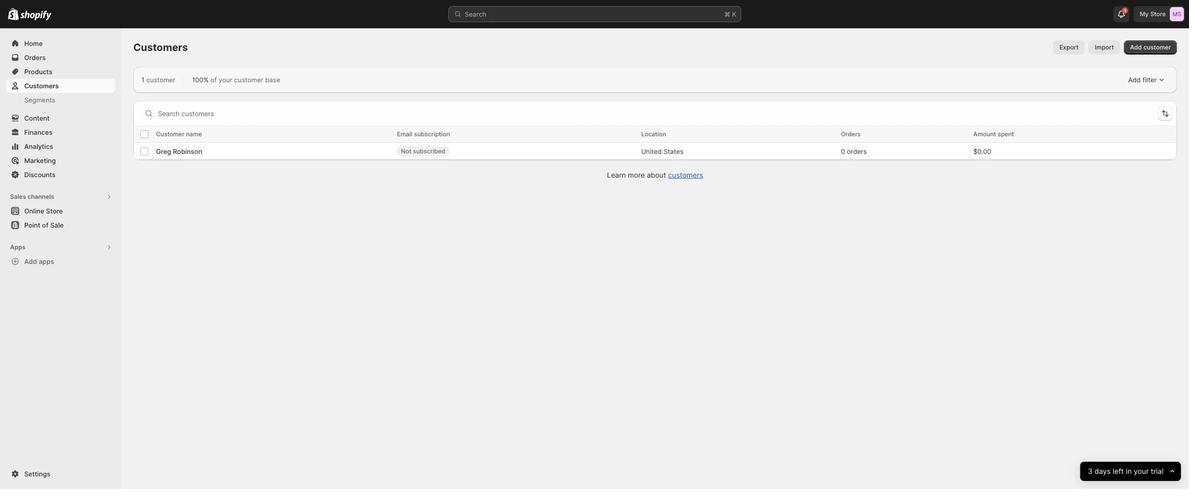 Task type: describe. For each thing, give the bounding box(es) containing it.
add filter button
[[1124, 73, 1169, 87]]

my store image
[[1170, 7, 1184, 21]]

email
[[397, 130, 413, 138]]

robinson
[[173, 147, 202, 155]]

base
[[265, 76, 280, 84]]

of for sale
[[42, 221, 48, 229]]

sales channels button
[[6, 190, 115, 204]]

0
[[841, 147, 845, 155]]

location
[[641, 130, 666, 138]]

settings
[[24, 470, 50, 478]]

⌘ k
[[724, 10, 737, 18]]

apps button
[[6, 240, 115, 255]]

content
[[24, 114, 50, 122]]

customers link
[[6, 79, 115, 93]]

united
[[641, 147, 662, 155]]

add for add customer
[[1130, 43, 1142, 51]]

add customer button
[[1124, 40, 1177, 55]]

customer for 1 customer
[[146, 76, 175, 84]]

store for online store
[[46, 207, 63, 215]]

export button
[[1054, 40, 1085, 55]]

apps
[[10, 243, 25, 251]]

filter
[[1143, 76, 1157, 84]]

0 horizontal spatial shopify image
[[8, 8, 19, 20]]

marketing
[[24, 157, 56, 165]]

add for add apps
[[24, 258, 37, 266]]

discounts
[[24, 171, 56, 179]]

products
[[24, 68, 52, 76]]

1 horizontal spatial shopify image
[[20, 10, 52, 21]]

not subscribed
[[401, 147, 445, 155]]

greg robinson
[[156, 147, 202, 155]]

settings link
[[6, 467, 115, 481]]

0 vertical spatial orders
[[24, 54, 46, 62]]

point of sale
[[24, 221, 64, 229]]

spent
[[998, 130, 1014, 138]]

email subscription
[[397, 130, 450, 138]]

100% of your customer base
[[192, 76, 280, 84]]

amount spent
[[974, 130, 1014, 138]]

finances
[[24, 128, 52, 136]]

k
[[732, 10, 737, 18]]

states
[[664, 147, 684, 155]]

channels
[[28, 193, 54, 200]]

customers link
[[668, 171, 703, 179]]

3 days left in your trial button
[[1081, 462, 1181, 481]]

1 button
[[1114, 6, 1130, 22]]

content link
[[6, 111, 115, 125]]

add apps button
[[6, 255, 115, 269]]

import
[[1095, 43, 1114, 51]]

left
[[1113, 467, 1124, 476]]

online
[[24, 207, 44, 215]]

point of sale link
[[6, 218, 115, 232]]

add for add filter
[[1128, 76, 1141, 84]]

sales channels
[[10, 193, 54, 200]]

name
[[186, 130, 202, 138]]

home link
[[6, 36, 115, 50]]

$0.00
[[974, 147, 991, 155]]

united states
[[641, 147, 684, 155]]

learn
[[607, 171, 626, 179]]

Search customers text field
[[158, 106, 1154, 122]]



Task type: vqa. For each thing, say whether or not it's contained in the screenshot.
tooltip
no



Task type: locate. For each thing, give the bounding box(es) containing it.
greg
[[156, 147, 171, 155]]

your
[[219, 76, 232, 84], [1134, 467, 1149, 476]]

2 horizontal spatial customer
[[1144, 43, 1171, 51]]

trial
[[1151, 467, 1164, 476]]

your inside dropdown button
[[1134, 467, 1149, 476]]

0 horizontal spatial your
[[219, 76, 232, 84]]

home
[[24, 39, 43, 47]]

online store link
[[6, 204, 115, 218]]

customers up 1 customer
[[133, 41, 188, 54]]

your right in
[[1134, 467, 1149, 476]]

search
[[465, 10, 486, 18]]

analytics link
[[6, 139, 115, 154]]

1 customer
[[141, 76, 175, 84]]

online store button
[[0, 204, 121, 218]]

0 vertical spatial 1
[[1124, 8, 1126, 13]]

customer left 100%
[[146, 76, 175, 84]]

customer for add customer
[[1144, 43, 1171, 51]]

segments
[[24, 96, 55, 104]]

apps
[[39, 258, 54, 266]]

days
[[1095, 467, 1111, 476]]

1 vertical spatial orders
[[841, 130, 861, 138]]

subscription
[[414, 130, 450, 138]]

0 orders
[[841, 147, 867, 155]]

1 horizontal spatial customers
[[133, 41, 188, 54]]

1 for 1
[[1124, 8, 1126, 13]]

subscribed
[[413, 147, 445, 155]]

sales
[[10, 193, 26, 200]]

your right 100%
[[219, 76, 232, 84]]

1 horizontal spatial your
[[1134, 467, 1149, 476]]

analytics
[[24, 142, 53, 150]]

0 horizontal spatial customers
[[24, 82, 59, 90]]

greg robinson link
[[156, 146, 202, 156]]

0 vertical spatial store
[[1150, 10, 1166, 18]]

1 for 1 customer
[[141, 76, 144, 84]]

1 horizontal spatial of
[[211, 76, 217, 84]]

amount
[[974, 130, 996, 138]]

sale
[[50, 221, 64, 229]]

add filter
[[1128, 76, 1157, 84]]

add
[[1130, 43, 1142, 51], [1128, 76, 1141, 84], [24, 258, 37, 266]]

0 horizontal spatial orders
[[24, 54, 46, 62]]

customer
[[156, 130, 184, 138]]

3 days left in your trial
[[1088, 467, 1164, 476]]

online store
[[24, 207, 63, 215]]

customer
[[1144, 43, 1171, 51], [146, 76, 175, 84], [234, 76, 263, 84]]

discounts link
[[6, 168, 115, 182]]

0 horizontal spatial of
[[42, 221, 48, 229]]

customer up the filter
[[1144, 43, 1171, 51]]

shopify image
[[8, 8, 19, 20], [20, 10, 52, 21]]

100%
[[192, 76, 209, 84]]

add inside button
[[24, 258, 37, 266]]

add left the filter
[[1128, 76, 1141, 84]]

1 vertical spatial store
[[46, 207, 63, 215]]

1 vertical spatial add
[[1128, 76, 1141, 84]]

of right 100%
[[211, 76, 217, 84]]

orders link
[[6, 50, 115, 65]]

add apps
[[24, 258, 54, 266]]

1 horizontal spatial customer
[[234, 76, 263, 84]]

3
[[1088, 467, 1093, 476]]

orders up 0 orders
[[841, 130, 861, 138]]

customer inside button
[[1144, 43, 1171, 51]]

0 horizontal spatial store
[[46, 207, 63, 215]]

add left 'apps'
[[24, 258, 37, 266]]

about
[[647, 171, 666, 179]]

of left sale
[[42, 221, 48, 229]]

⌘
[[724, 10, 730, 18]]

customer left base
[[234, 76, 263, 84]]

1 vertical spatial your
[[1134, 467, 1149, 476]]

point of sale button
[[0, 218, 121, 232]]

store inside button
[[46, 207, 63, 215]]

0 vertical spatial your
[[219, 76, 232, 84]]

0 horizontal spatial customer
[[146, 76, 175, 84]]

not
[[401, 147, 411, 155]]

1 horizontal spatial orders
[[841, 130, 861, 138]]

more
[[628, 171, 645, 179]]

0 vertical spatial of
[[211, 76, 217, 84]]

store for my store
[[1150, 10, 1166, 18]]

orders
[[847, 147, 867, 155]]

0 horizontal spatial 1
[[141, 76, 144, 84]]

my
[[1140, 10, 1149, 18]]

of inside "button"
[[42, 221, 48, 229]]

customers
[[668, 171, 703, 179]]

customers
[[133, 41, 188, 54], [24, 82, 59, 90]]

store right 'my' on the top right
[[1150, 10, 1166, 18]]

export
[[1060, 43, 1079, 51]]

segments link
[[6, 93, 115, 107]]

customer name
[[156, 130, 202, 138]]

0 vertical spatial add
[[1130, 43, 1142, 51]]

products link
[[6, 65, 115, 79]]

my store
[[1140, 10, 1166, 18]]

learn more about customers
[[607, 171, 703, 179]]

1 horizontal spatial 1
[[1124, 8, 1126, 13]]

point
[[24, 221, 40, 229]]

in
[[1126, 467, 1132, 476]]

1
[[1124, 8, 1126, 13], [141, 76, 144, 84]]

store
[[1150, 10, 1166, 18], [46, 207, 63, 215]]

0 vertical spatial customers
[[133, 41, 188, 54]]

orders down home
[[24, 54, 46, 62]]

1 inside 1 dropdown button
[[1124, 8, 1126, 13]]

2 vertical spatial add
[[24, 258, 37, 266]]

1 vertical spatial customers
[[24, 82, 59, 90]]

orders
[[24, 54, 46, 62], [841, 130, 861, 138]]

of for your
[[211, 76, 217, 84]]

add right import
[[1130, 43, 1142, 51]]

store up sale
[[46, 207, 63, 215]]

of
[[211, 76, 217, 84], [42, 221, 48, 229]]

1 horizontal spatial store
[[1150, 10, 1166, 18]]

marketing link
[[6, 154, 115, 168]]

add customer
[[1130, 43, 1171, 51]]

import button
[[1089, 40, 1120, 55]]

1 vertical spatial of
[[42, 221, 48, 229]]

1 vertical spatial 1
[[141, 76, 144, 84]]

finances link
[[6, 125, 115, 139]]

customers up segments
[[24, 82, 59, 90]]



